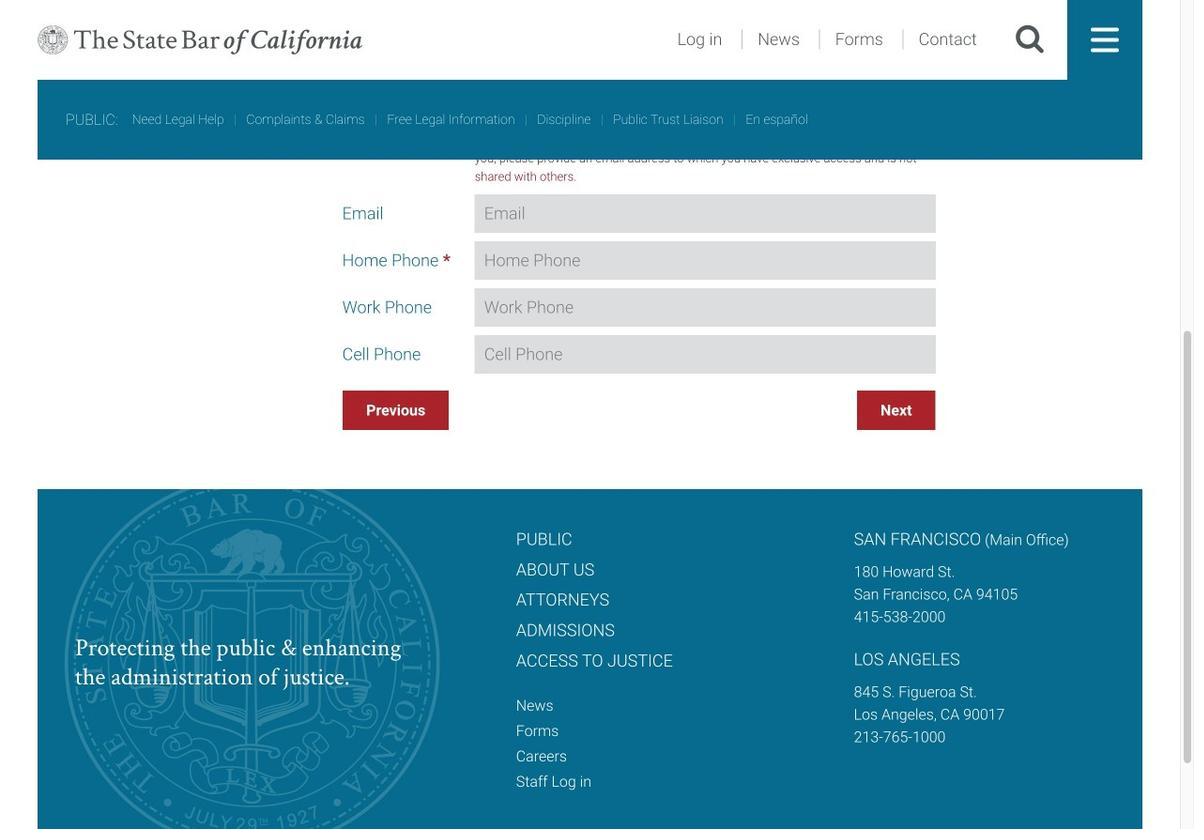 Task type: describe. For each thing, give the bounding box(es) containing it.
Home Phone telephone field
[[475, 241, 936, 280]]

Work Phone telephone field
[[475, 288, 936, 327]]

search form image
[[1015, 23, 1045, 56]]

Email email field
[[475, 194, 936, 233]]



Task type: vqa. For each thing, say whether or not it's contained in the screenshot.
ZIP CODE text field
yes



Task type: locate. For each thing, give the bounding box(es) containing it.
ZIP Code text field
[[776, 66, 936, 104]]

Cell Phone telephone field
[[475, 335, 936, 374]]

City text field
[[475, 19, 936, 57]]

logo image
[[38, 0, 362, 80]]



